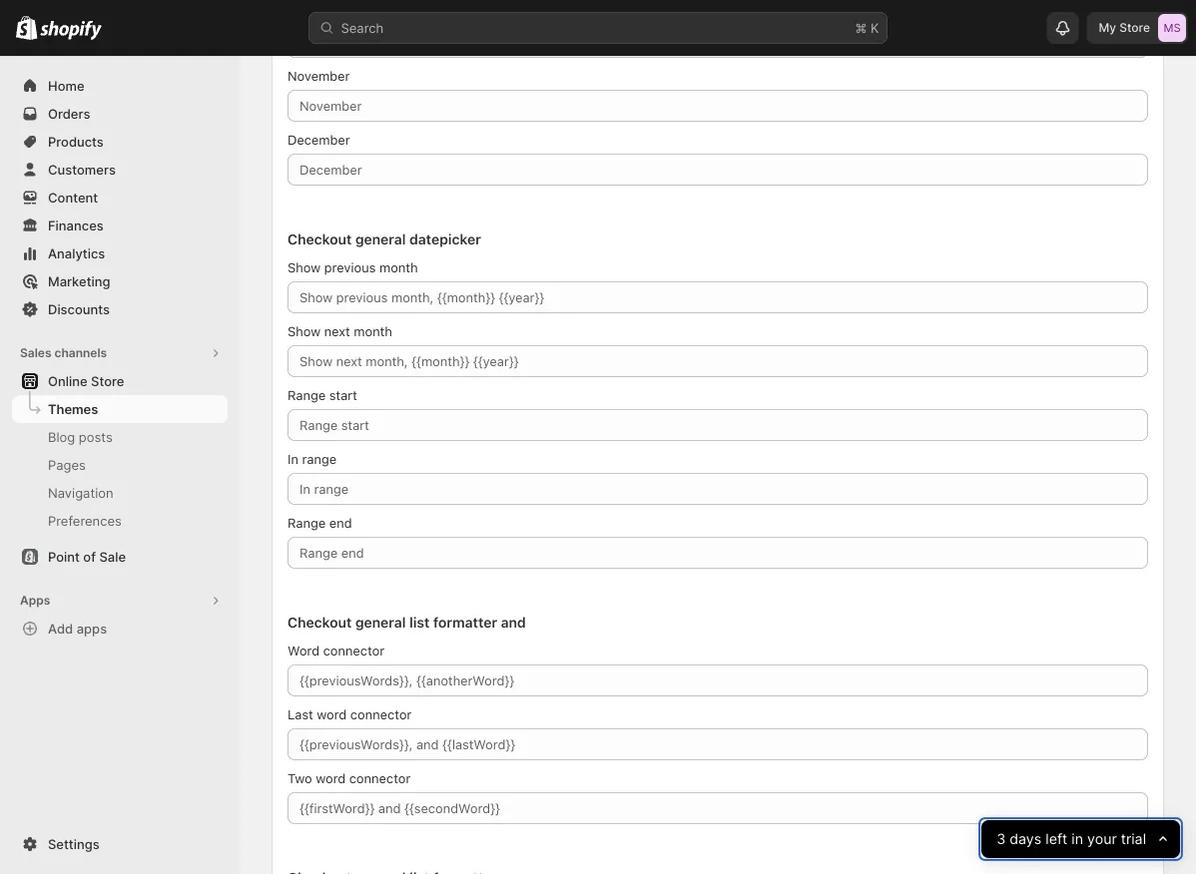 Task type: locate. For each thing, give the bounding box(es) containing it.
online
[[280, 24, 318, 39], [48, 373, 87, 389]]

1 vertical spatial online
[[48, 373, 87, 389]]

online left the search
[[280, 24, 318, 39]]

customers link
[[12, 156, 228, 184]]

shopify image
[[40, 20, 102, 40]]

settings link
[[12, 831, 228, 859]]

0 horizontal spatial online store link
[[12, 367, 228, 395]]

1 horizontal spatial store
[[322, 24, 355, 39]]

online store
[[280, 24, 355, 39], [48, 373, 124, 389]]

0 vertical spatial online store link
[[280, 22, 355, 42]]

pages
[[48, 457, 86, 473]]

themes
[[48, 401, 98, 417]]

my
[[1099, 20, 1116, 35]]

posts
[[79, 429, 113, 445]]

3 days left in your trial
[[996, 831, 1146, 848]]

2 horizontal spatial store
[[1120, 20, 1150, 35]]

add apps button
[[12, 615, 228, 643]]

discounts
[[48, 302, 110, 317]]

content link
[[12, 184, 228, 212]]

channels
[[54, 346, 107, 360]]

in
[[1071, 831, 1083, 848]]

search
[[341, 20, 384, 35]]

point of sale link
[[12, 543, 228, 571]]

1 horizontal spatial online store
[[280, 24, 355, 39]]

products
[[48, 134, 104, 149]]

⌘ k
[[855, 20, 879, 35]]

trial
[[1121, 831, 1146, 848]]

point of sale
[[48, 549, 126, 565]]

online store link
[[280, 22, 355, 42], [12, 367, 228, 395]]

1 horizontal spatial online store link
[[280, 22, 355, 42]]

1 vertical spatial online store link
[[12, 367, 228, 395]]

home link
[[12, 72, 228, 100]]

sale
[[99, 549, 126, 565]]

customers
[[48, 162, 116, 177]]

0 horizontal spatial online store
[[48, 373, 124, 389]]

settings
[[48, 837, 100, 852]]

preferences
[[48, 513, 122, 529]]

1 horizontal spatial online
[[280, 24, 318, 39]]

sales
[[20, 346, 51, 360]]

orders link
[[12, 100, 228, 128]]

⌘
[[855, 20, 867, 35]]

online down sales channels
[[48, 373, 87, 389]]

store
[[1120, 20, 1150, 35], [322, 24, 355, 39], [91, 373, 124, 389]]

point
[[48, 549, 80, 565]]



Task type: describe. For each thing, give the bounding box(es) containing it.
products link
[[12, 128, 228, 156]]

my store
[[1099, 20, 1150, 35]]

1 vertical spatial online store
[[48, 373, 124, 389]]

blog
[[48, 429, 75, 445]]

marketing
[[48, 274, 110, 289]]

navigation
[[48, 485, 113, 501]]

sales channels
[[20, 346, 107, 360]]

k
[[871, 20, 879, 35]]

0 vertical spatial online
[[280, 24, 318, 39]]

sales channels button
[[12, 339, 228, 367]]

of
[[83, 549, 96, 565]]

themes link
[[12, 395, 228, 423]]

0 vertical spatial online store
[[280, 24, 355, 39]]

3 days left in your trial button
[[981, 821, 1180, 859]]

left
[[1045, 831, 1067, 848]]

analytics
[[48, 246, 105, 261]]

3
[[996, 831, 1005, 848]]

blog posts
[[48, 429, 113, 445]]

navigation link
[[12, 479, 228, 507]]

point of sale button
[[0, 543, 240, 571]]

0 horizontal spatial online
[[48, 373, 87, 389]]

finances link
[[12, 212, 228, 240]]

0 horizontal spatial store
[[91, 373, 124, 389]]

apps
[[20, 594, 50, 608]]

discounts link
[[12, 296, 228, 324]]

my store image
[[1158, 14, 1186, 42]]

apps
[[77, 621, 107, 637]]

add
[[48, 621, 73, 637]]

home
[[48, 78, 84, 93]]

shopify image
[[16, 16, 37, 40]]

add apps
[[48, 621, 107, 637]]

content
[[48, 190, 98, 205]]

apps button
[[12, 587, 228, 615]]

blog posts link
[[12, 423, 228, 451]]

finances
[[48, 218, 104, 233]]

your
[[1087, 831, 1117, 848]]

days
[[1009, 831, 1041, 848]]

orders
[[48, 106, 90, 121]]

pages link
[[12, 451, 228, 479]]

marketing link
[[12, 268, 228, 296]]

preferences link
[[12, 507, 228, 535]]

analytics link
[[12, 240, 228, 268]]



Task type: vqa. For each thing, say whether or not it's contained in the screenshot.
text field
no



